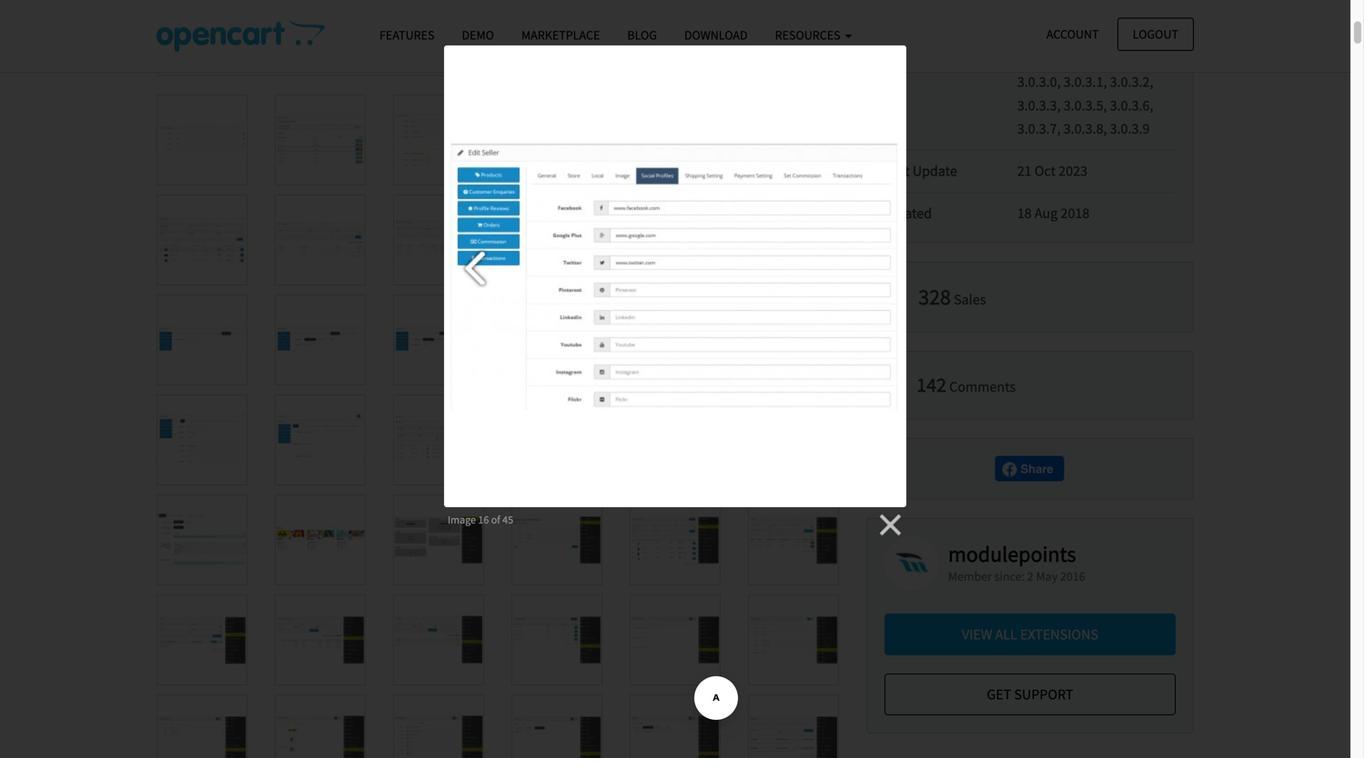 Task type: vqa. For each thing, say whether or not it's contained in the screenshot.
18
yes



Task type: describe. For each thing, give the bounding box(es) containing it.
get support
[[987, 686, 1073, 704]]

logout
[[1133, 26, 1178, 42]]

download
[[684, 27, 748, 43]]

extensions
[[1020, 626, 1098, 644]]

image 16 of 45
[[448, 513, 513, 527]]

16
[[478, 513, 489, 527]]

blog link
[[614, 19, 671, 51]]

142
[[917, 373, 946, 398]]

oct
[[1035, 162, 1056, 180]]

marketplace link
[[508, 19, 614, 51]]

demo
[[462, 27, 494, 43]]

of
[[491, 513, 500, 527]]

view all extensions
[[962, 626, 1098, 644]]

2018
[[1061, 204, 1090, 223]]

get
[[987, 686, 1011, 704]]

45
[[502, 513, 513, 527]]

get support link
[[884, 674, 1176, 716]]

download link
[[671, 19, 761, 51]]

modulepoints image
[[884, 536, 939, 591]]

2023
[[1059, 162, 1088, 180]]

18
[[1017, 204, 1032, 223]]

sales
[[954, 291, 986, 309]]

modulepoints member since: 2 may 2016
[[948, 541, 1085, 585]]

features
[[379, 27, 435, 43]]

marketplace
[[521, 27, 600, 43]]

21
[[1017, 162, 1032, 180]]

resources
[[775, 27, 843, 43]]

aug
[[1035, 204, 1058, 223]]

logout link
[[1117, 18, 1194, 51]]

142 comments
[[917, 373, 1016, 398]]

2
[[1027, 569, 1034, 585]]

image
[[448, 513, 476, 527]]



Task type: locate. For each thing, give the bounding box(es) containing it.
all
[[995, 626, 1017, 644]]

328 sales
[[918, 284, 986, 311]]

opencart - multivendor | multiseller supplier marketplace image
[[157, 19, 325, 52]]

328
[[918, 284, 951, 311]]

since:
[[994, 569, 1025, 585]]

member
[[948, 569, 992, 585]]

comment image
[[884, 374, 905, 394]]

last
[[884, 162, 910, 180]]

2016
[[1060, 569, 1085, 585]]

blog
[[627, 27, 657, 43]]

18 aug 2018
[[1017, 204, 1090, 223]]

multivendor | multiseller supplier marketplace image
[[175, 0, 821, 58]]

update
[[913, 162, 957, 180]]

created
[[884, 204, 932, 223]]

view all extensions link
[[884, 614, 1176, 656]]

features link
[[366, 19, 448, 51]]

last update
[[884, 162, 957, 180]]

may
[[1036, 569, 1058, 585]]

resources link
[[761, 19, 866, 51]]

account link
[[1031, 18, 1114, 51]]

demo link
[[448, 19, 508, 51]]

account
[[1047, 26, 1099, 42]]

cart mini image
[[884, 285, 906, 306]]

view
[[962, 626, 992, 644]]

comments
[[949, 378, 1016, 396]]

support
[[1014, 686, 1073, 704]]

modulepoints
[[948, 541, 1076, 568]]

21 oct 2023
[[1017, 162, 1088, 180]]



